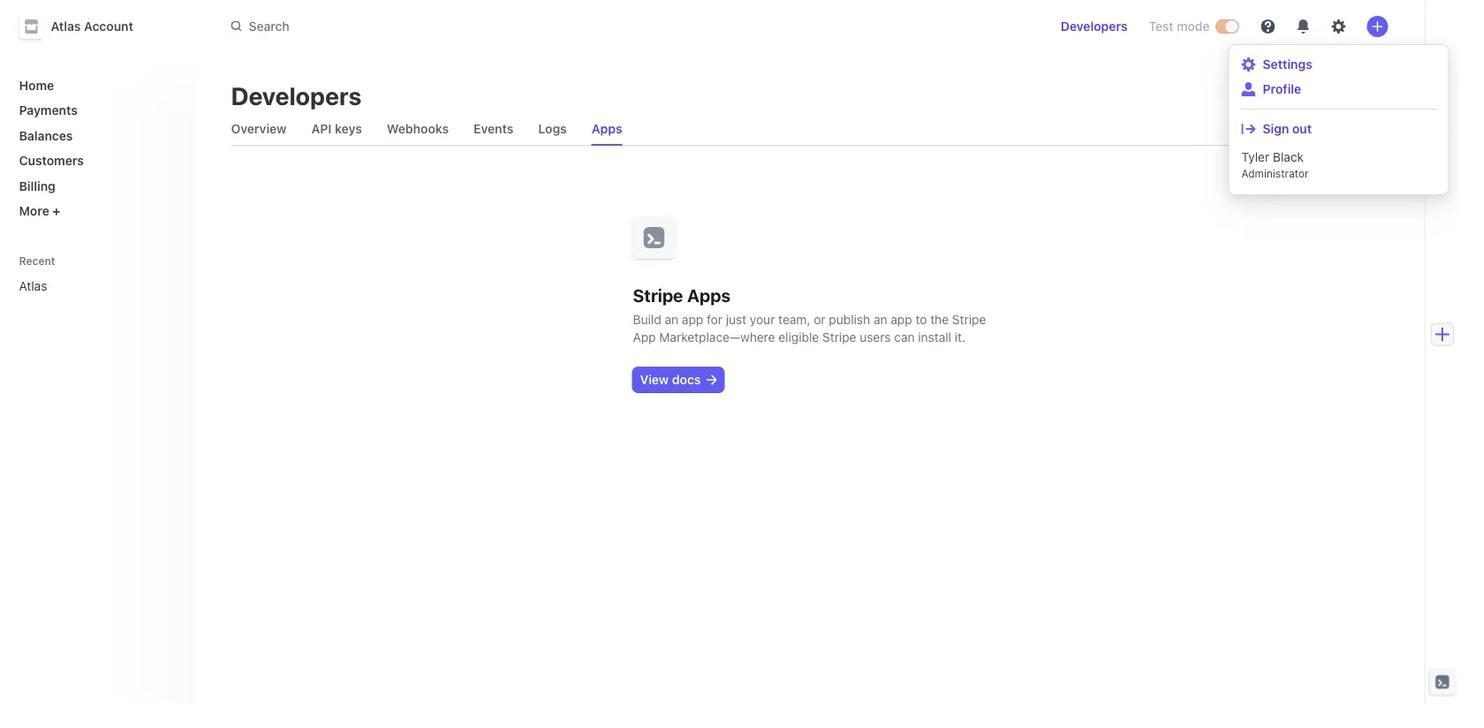 Task type: vqa. For each thing, say whether or not it's contained in the screenshot.
Atlas to the top
yes



Task type: locate. For each thing, give the bounding box(es) containing it.
settings link
[[1242, 56, 1436, 73]]

0 vertical spatial atlas
[[51, 19, 81, 34]]

publish
[[829, 312, 870, 327]]

0 vertical spatial developers
[[1061, 19, 1128, 34]]

profile link
[[1242, 80, 1436, 98]]

stripe up it.
[[952, 312, 986, 327]]

atlas
[[51, 19, 81, 34], [19, 279, 47, 293]]

atlas account
[[51, 19, 133, 34]]

atlas down recent
[[19, 279, 47, 293]]

0 vertical spatial apps
[[592, 121, 622, 136]]

tyler black administrator
[[1242, 150, 1309, 179]]

it.
[[955, 330, 966, 345]]

home link
[[12, 71, 182, 99]]

1 vertical spatial stripe
[[952, 312, 986, 327]]

apps inside 'apps' link
[[592, 121, 622, 136]]

just
[[726, 312, 747, 327]]

balances
[[19, 128, 73, 143]]

0 horizontal spatial an
[[665, 312, 679, 327]]

api keys
[[311, 121, 362, 136]]

developers
[[1061, 19, 1128, 34], [231, 81, 362, 110]]

an up users
[[874, 312, 888, 327]]

team,
[[779, 312, 811, 327]]

0 horizontal spatial developers
[[231, 81, 362, 110]]

more +
[[19, 204, 60, 218]]

overview link
[[224, 117, 294, 141]]

stripe down publish
[[823, 330, 857, 345]]

keys
[[335, 121, 362, 136]]

0 horizontal spatial atlas
[[19, 279, 47, 293]]

logs link
[[531, 117, 574, 141]]

recent navigation links element
[[1, 247, 196, 300]]

1 vertical spatial atlas
[[19, 279, 47, 293]]

menu
[[1233, 49, 1445, 191]]

settings image
[[1332, 19, 1346, 34]]

atlas inside 'link'
[[19, 279, 47, 293]]

atlas for atlas
[[19, 279, 47, 293]]

developers left test
[[1061, 19, 1128, 34]]

help image
[[1261, 19, 1275, 34]]

the
[[931, 312, 949, 327]]

administrator
[[1242, 167, 1309, 179]]

sign
[[1263, 121, 1289, 136]]

1 vertical spatial apps
[[687, 285, 731, 305]]

1 horizontal spatial an
[[874, 312, 888, 327]]

an
[[665, 312, 679, 327], [874, 312, 888, 327]]

1 horizontal spatial atlas
[[51, 19, 81, 34]]

developers up "api"
[[231, 81, 362, 110]]

view
[[640, 372, 669, 387]]

install
[[918, 330, 952, 345]]

account
[[84, 19, 133, 34]]

0 horizontal spatial apps
[[592, 121, 622, 136]]

customers link
[[12, 146, 182, 175]]

app left "for"
[[682, 312, 704, 327]]

events
[[474, 121, 514, 136]]

api keys link
[[304, 117, 369, 141]]

can
[[894, 330, 915, 345]]

atlas inside button
[[51, 19, 81, 34]]

build
[[633, 312, 662, 327]]

or
[[814, 312, 826, 327]]

atlas for atlas account
[[51, 19, 81, 34]]

sign out
[[1263, 121, 1312, 136]]

app
[[633, 330, 656, 345]]

tyler
[[1242, 150, 1270, 164]]

Search text field
[[220, 10, 719, 43]]

billing
[[19, 178, 56, 193]]

apps link
[[585, 117, 630, 141]]

balances link
[[12, 121, 182, 150]]

app
[[682, 312, 704, 327], [891, 312, 912, 327]]

payments link
[[12, 96, 182, 125]]

0 horizontal spatial stripe
[[633, 285, 683, 305]]

app up 'can'
[[891, 312, 912, 327]]

stripe
[[633, 285, 683, 305], [952, 312, 986, 327], [823, 330, 857, 345]]

1 horizontal spatial apps
[[687, 285, 731, 305]]

0 vertical spatial stripe
[[633, 285, 683, 305]]

atlas left account
[[51, 19, 81, 34]]

apps
[[592, 121, 622, 136], [687, 285, 731, 305]]

pin to navigation image
[[166, 279, 180, 293]]

apps right logs on the top left of the page
[[592, 121, 622, 136]]

1 horizontal spatial developers
[[1061, 19, 1128, 34]]

out
[[1293, 121, 1312, 136]]

tab list
[[224, 113, 1388, 146]]

users
[[860, 330, 891, 345]]

1 horizontal spatial app
[[891, 312, 912, 327]]

apps up "for"
[[687, 285, 731, 305]]

an right build
[[665, 312, 679, 327]]

stripe up build
[[633, 285, 683, 305]]

0 horizontal spatial app
[[682, 312, 704, 327]]

eligible
[[779, 330, 819, 345]]

2 an from the left
[[874, 312, 888, 327]]

settings
[[1263, 57, 1313, 72]]

2 vertical spatial stripe
[[823, 330, 857, 345]]



Task type: describe. For each thing, give the bounding box(es) containing it.
logs
[[538, 121, 567, 136]]

your
[[750, 312, 775, 327]]

home
[[19, 78, 54, 92]]

view docs link
[[633, 368, 724, 392]]

events link
[[467, 117, 521, 141]]

mode
[[1177, 19, 1210, 34]]

+
[[52, 204, 60, 218]]

more
[[19, 204, 49, 218]]

webhooks
[[387, 121, 449, 136]]

apps inside stripe apps build an app for just your team, or publish an app to the stripe app marketplace—where eligible stripe users can install it.
[[687, 285, 731, 305]]

profile
[[1263, 82, 1302, 96]]

menu containing settings
[[1233, 49, 1445, 191]]

atlas link
[[12, 272, 157, 300]]

clear history image
[[166, 255, 176, 266]]

test
[[1149, 19, 1174, 34]]

developers link
[[1054, 12, 1135, 41]]

billing link
[[12, 171, 182, 200]]

2 app from the left
[[891, 312, 912, 327]]

payments
[[19, 103, 78, 118]]

1 horizontal spatial stripe
[[823, 330, 857, 345]]

core navigation links element
[[12, 71, 182, 225]]

to
[[916, 312, 927, 327]]

tab list containing overview
[[224, 113, 1388, 146]]

black
[[1273, 150, 1304, 164]]

1 vertical spatial developers
[[231, 81, 362, 110]]

search
[[249, 19, 289, 33]]

webhooks link
[[380, 117, 456, 141]]

sign out menu item
[[1237, 117, 1441, 141]]

for
[[707, 312, 723, 327]]

docs
[[672, 372, 701, 387]]

atlas account button
[[19, 14, 151, 39]]

customers
[[19, 153, 84, 168]]

api
[[311, 121, 332, 136]]

2 horizontal spatial stripe
[[952, 312, 986, 327]]

stripe apps build an app for just your team, or publish an app to the stripe app marketplace—where eligible stripe users can install it.
[[633, 285, 986, 345]]

view docs
[[640, 372, 701, 387]]

test mode
[[1149, 19, 1210, 34]]

recent
[[19, 255, 55, 267]]

1 app from the left
[[682, 312, 704, 327]]

overview
[[231, 121, 287, 136]]

Search search field
[[220, 10, 719, 43]]

marketplace—where
[[659, 330, 775, 345]]

1 an from the left
[[665, 312, 679, 327]]



